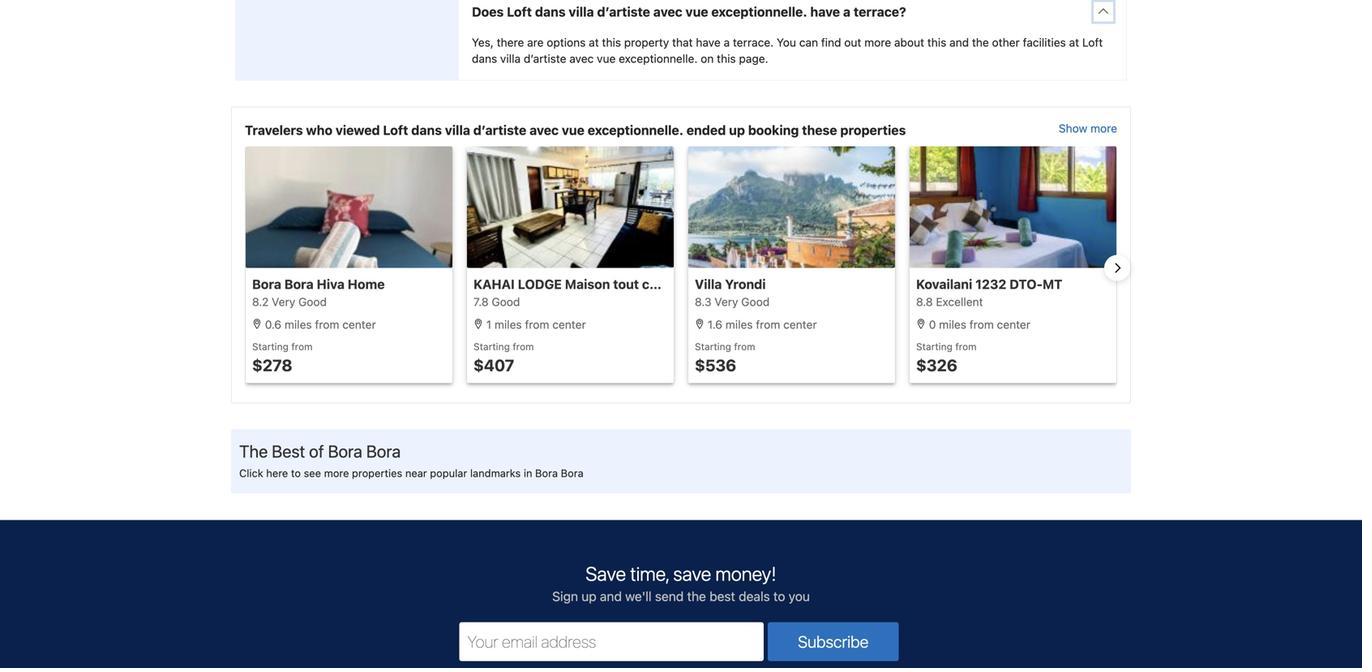 Task type: describe. For each thing, give the bounding box(es) containing it.
loft inside does loft dans villa d'artiste avec vue exceptionnelle. have a terrace? dropdown button
[[507, 4, 532, 19]]

kahai
[[473, 276, 515, 292]]

8.8 excellent
[[916, 295, 983, 308]]

1
[[486, 318, 491, 331]]

0
[[929, 318, 936, 331]]

bora bora hiva home 8.2 very good
[[252, 276, 385, 308]]

center for $407
[[552, 318, 586, 331]]

travelers who viewed loft dans villa d'artiste avec vue exceptionnelle. ended up booking these properties
[[245, 122, 906, 138]]

good inside villa yrondi 8.3 very good
[[741, 295, 770, 308]]

vue inside yes, there are options at this property that have a terrace. you can find out more about this and the other facilities at loft dans villa d'artiste avec vue exceptionnelle. on this page.
[[597, 52, 616, 65]]

show more
[[1059, 121, 1117, 135]]

starting for $407
[[473, 341, 510, 352]]

click
[[239, 467, 263, 479]]

2 vertical spatial villa
[[445, 122, 470, 138]]

2 vertical spatial dans
[[411, 122, 442, 138]]

1 horizontal spatial up
[[729, 122, 745, 138]]

starting for $326
[[916, 341, 953, 352]]

spacieuse
[[707, 276, 771, 292]]

from inside starting from $326
[[955, 341, 977, 352]]

in
[[524, 467, 532, 479]]

miles for $407
[[494, 318, 522, 331]]

options
[[547, 35, 586, 49]]

a for terrace?
[[843, 4, 851, 19]]

avec inside yes, there are options at this property that have a terrace. you can find out more about this and the other facilities at loft dans villa d'artiste avec vue exceptionnelle. on this page.
[[569, 52, 594, 65]]

Your email address email field
[[459, 622, 764, 661]]

0.6 miles from center
[[262, 318, 376, 331]]

kovailani 1232 dto-mt 8.8 excellent
[[916, 276, 1062, 308]]

to inside save time, save money! sign up and we'll send the best deals to you
[[773, 588, 785, 604]]

kovailani
[[916, 276, 972, 292]]

maison
[[565, 276, 610, 292]]

1 miles from center
[[483, 318, 586, 331]]

kahai lodge maison tout confort et spacieuse à bora bora 7.8 good
[[473, 276, 846, 308]]

near
[[405, 467, 427, 479]]

property
[[624, 35, 669, 49]]

subscribe
[[798, 632, 869, 651]]

8.3 very
[[695, 295, 738, 308]]

confort
[[642, 276, 688, 292]]

0 horizontal spatial avec
[[530, 122, 559, 138]]

time,
[[630, 562, 669, 585]]

7.8 good
[[473, 295, 520, 308]]

2 horizontal spatial more
[[1090, 121, 1117, 135]]

0 miles from center
[[926, 318, 1031, 331]]

and inside yes, there are options at this property that have a terrace. you can find out more about this and the other facilities at loft dans villa d'artiste avec vue exceptionnelle. on this page.
[[949, 35, 969, 49]]

starting from $536
[[695, 341, 755, 374]]

yes, there are options at this property that have a terrace. you can find out more about this and the other facilities at loft dans villa d'artiste avec vue exceptionnelle. on this page.
[[472, 35, 1103, 65]]

exceptionnelle. inside yes, there are options at this property that have a terrace. you can find out more about this and the other facilities at loft dans villa d'artiste avec vue exceptionnelle. on this page.
[[619, 52, 698, 65]]

you
[[777, 35, 796, 49]]

villa yrondi 8.3 very good
[[695, 276, 770, 308]]

2 vertical spatial exceptionnelle.
[[588, 122, 683, 138]]

are
[[527, 35, 544, 49]]

more inside yes, there are options at this property that have a terrace. you can find out more about this and the other facilities at loft dans villa d'artiste avec vue exceptionnelle. on this page.
[[864, 35, 891, 49]]

the inside yes, there are options at this property that have a terrace. you can find out more about this and the other facilities at loft dans villa d'artiste avec vue exceptionnelle. on this page.
[[972, 35, 989, 49]]

avec inside dropdown button
[[653, 4, 682, 19]]

mt
[[1043, 276, 1062, 292]]

about
[[894, 35, 924, 49]]

1232
[[975, 276, 1006, 292]]

from down "bora bora hiva home 8.2 very good"
[[315, 318, 339, 331]]

from down à
[[756, 318, 780, 331]]

save
[[586, 562, 626, 585]]

1.6 miles from center
[[705, 318, 817, 331]]

and inside save time, save money! sign up and we'll send the best deals to you
[[600, 588, 622, 604]]

tout
[[613, 276, 639, 292]]

other
[[992, 35, 1020, 49]]

send
[[655, 588, 684, 604]]

facilities
[[1023, 35, 1066, 49]]

starting for $278
[[252, 341, 289, 352]]

0.6
[[265, 318, 281, 331]]

we'll
[[625, 588, 652, 604]]

villa
[[695, 276, 722, 292]]

save time, save money! sign up and we'll send the best deals to you
[[552, 562, 810, 604]]

a for terrace.
[[724, 35, 730, 49]]

starting from $407
[[473, 341, 534, 374]]

does loft dans villa d'artiste avec vue exceptionnelle. have a terrace? button
[[459, 0, 1126, 34]]

find
[[821, 35, 841, 49]]

out
[[844, 35, 861, 49]]

from inside starting from $278
[[291, 341, 313, 352]]

miles for $278
[[285, 318, 312, 331]]

et
[[691, 276, 704, 292]]

starting for $536
[[695, 341, 731, 352]]

does loft dans villa d'artiste avec vue exceptionnelle. have a terrace?
[[472, 4, 906, 19]]

good inside "bora bora hiva home 8.2 very good"
[[298, 295, 327, 308]]

2 vertical spatial d'artiste
[[473, 122, 526, 138]]

villa inside yes, there are options at this property that have a terrace. you can find out more about this and the other facilities at loft dans villa d'artiste avec vue exceptionnelle. on this page.
[[500, 52, 521, 65]]

show more link
[[1059, 120, 1117, 140]]

here
[[266, 467, 288, 479]]



Task type: locate. For each thing, give the bounding box(es) containing it.
1 horizontal spatial have
[[810, 4, 840, 19]]

home
[[348, 276, 385, 292]]

a
[[843, 4, 851, 19], [724, 35, 730, 49]]

$278
[[252, 355, 292, 374]]

2 at from the left
[[1069, 35, 1079, 49]]

subscribe button
[[768, 622, 899, 661]]

2 horizontal spatial this
[[927, 35, 946, 49]]

good down yrondi
[[741, 295, 770, 308]]

d'artiste
[[597, 4, 650, 19], [524, 52, 566, 65], [473, 122, 526, 138]]

starting
[[252, 341, 289, 352], [473, 341, 510, 352], [695, 341, 731, 352], [916, 341, 953, 352]]

villa
[[569, 4, 594, 19], [500, 52, 521, 65], [445, 122, 470, 138]]

have up on
[[696, 35, 721, 49]]

these
[[802, 122, 837, 138]]

to inside the best of bora bora click here to see more properties near popular landmarks in bora bora
[[291, 467, 301, 479]]

see
[[304, 467, 321, 479]]

2 vertical spatial vue
[[562, 122, 585, 138]]

vue inside dropdown button
[[686, 4, 708, 19]]

4 starting from the left
[[916, 341, 953, 352]]

0 vertical spatial more
[[864, 35, 891, 49]]

d'artiste inside yes, there are options at this property that have a terrace. you can find out more about this and the other facilities at loft dans villa d'artiste avec vue exceptionnelle. on this page.
[[524, 52, 566, 65]]

0 horizontal spatial to
[[291, 467, 301, 479]]

0 horizontal spatial up
[[582, 588, 597, 604]]

0 horizontal spatial the
[[687, 588, 706, 604]]

up
[[729, 122, 745, 138], [582, 588, 597, 604]]

0 vertical spatial villa
[[569, 4, 594, 19]]

1 vertical spatial exceptionnelle.
[[619, 52, 698, 65]]

0 vertical spatial and
[[949, 35, 969, 49]]

who
[[306, 122, 332, 138]]

of
[[309, 441, 324, 461]]

properties inside the best of bora bora click here to see more properties near popular landmarks in bora bora
[[352, 467, 402, 479]]

1 vertical spatial properties
[[352, 467, 402, 479]]

have inside yes, there are options at this property that have a terrace. you can find out more about this and the other facilities at loft dans villa d'artiste avec vue exceptionnelle. on this page.
[[696, 35, 721, 49]]

1 horizontal spatial at
[[1069, 35, 1079, 49]]

more right show
[[1090, 121, 1117, 135]]

this right about
[[927, 35, 946, 49]]

1 horizontal spatial avec
[[569, 52, 594, 65]]

from down the kovailani 1232 dto-mt 8.8 excellent
[[969, 318, 994, 331]]

a left terrace. on the right top
[[724, 35, 730, 49]]

that
[[672, 35, 693, 49]]

terrace?
[[854, 4, 906, 19]]

2 vertical spatial more
[[324, 467, 349, 479]]

miles for $536
[[725, 318, 753, 331]]

2 horizontal spatial loft
[[1082, 35, 1103, 49]]

starting from $326
[[916, 341, 977, 374]]

money!
[[715, 562, 776, 585]]

hiva
[[317, 276, 345, 292]]

1 horizontal spatial and
[[949, 35, 969, 49]]

center for $326
[[997, 318, 1031, 331]]

starting inside starting from $326
[[916, 341, 953, 352]]

at right facilities
[[1069, 35, 1079, 49]]

miles for $326
[[939, 318, 966, 331]]

avec
[[653, 4, 682, 19], [569, 52, 594, 65], [530, 122, 559, 138]]

from inside starting from $407
[[513, 341, 534, 352]]

0 vertical spatial loft
[[507, 4, 532, 19]]

there
[[497, 35, 524, 49]]

exceptionnelle. up terrace. on the right top
[[711, 4, 807, 19]]

save
[[673, 562, 711, 585]]

from down 0.6 miles from center
[[291, 341, 313, 352]]

have
[[810, 4, 840, 19], [696, 35, 721, 49]]

0 vertical spatial to
[[291, 467, 301, 479]]

starting up $326
[[916, 341, 953, 352]]

and down save
[[600, 588, 622, 604]]

center for $536
[[783, 318, 817, 331]]

0 vertical spatial vue
[[686, 4, 708, 19]]

0 horizontal spatial this
[[602, 35, 621, 49]]

0 vertical spatial exceptionnelle.
[[711, 4, 807, 19]]

the down save
[[687, 588, 706, 604]]

can
[[799, 35, 818, 49]]

1 miles from the left
[[285, 318, 312, 331]]

loft right the viewed
[[383, 122, 408, 138]]

1 horizontal spatial good
[[741, 295, 770, 308]]

dans down yes,
[[472, 52, 497, 65]]

from down lodge
[[525, 318, 549, 331]]

show
[[1059, 121, 1087, 135]]

3 starting from the left
[[695, 341, 731, 352]]

2 vertical spatial avec
[[530, 122, 559, 138]]

this left property
[[602, 35, 621, 49]]

this right on
[[717, 52, 736, 65]]

1 horizontal spatial to
[[773, 588, 785, 604]]

$326
[[916, 355, 957, 374]]

yes,
[[472, 35, 494, 49]]

have for that
[[696, 35, 721, 49]]

1 vertical spatial a
[[724, 35, 730, 49]]

bora
[[252, 276, 281, 292], [284, 276, 314, 292], [784, 276, 813, 292], [817, 276, 846, 292], [328, 441, 362, 461], [366, 441, 401, 461], [535, 467, 558, 479], [561, 467, 584, 479]]

have up 'find'
[[810, 4, 840, 19]]

exceptionnelle. left ended
[[588, 122, 683, 138]]

1.6
[[708, 318, 722, 331]]

deals
[[739, 588, 770, 604]]

villa inside dropdown button
[[569, 4, 594, 19]]

1 vertical spatial loft
[[1082, 35, 1103, 49]]

0 vertical spatial have
[[810, 4, 840, 19]]

1 horizontal spatial a
[[843, 4, 851, 19]]

ended
[[687, 122, 726, 138]]

a up the out
[[843, 4, 851, 19]]

0 horizontal spatial have
[[696, 35, 721, 49]]

exceptionnelle.
[[711, 4, 807, 19], [619, 52, 698, 65], [588, 122, 683, 138]]

yrondi
[[725, 276, 766, 292]]

0 horizontal spatial good
[[298, 295, 327, 308]]

4 center from the left
[[997, 318, 1031, 331]]

good up 0.6 miles from center
[[298, 295, 327, 308]]

properties left the near
[[352, 467, 402, 479]]

1 horizontal spatial vue
[[597, 52, 616, 65]]

center for $278
[[342, 318, 376, 331]]

1 horizontal spatial this
[[717, 52, 736, 65]]

loft inside yes, there are options at this property that have a terrace. you can find out more about this and the other facilities at loft dans villa d'artiste avec vue exceptionnelle. on this page.
[[1082, 35, 1103, 49]]

region
[[232, 146, 1130, 389]]

2 horizontal spatial villa
[[569, 4, 594, 19]]

up right the sign
[[582, 588, 597, 604]]

1 horizontal spatial the
[[972, 35, 989, 49]]

dans right the viewed
[[411, 122, 442, 138]]

lodge
[[518, 276, 562, 292]]

1 vertical spatial the
[[687, 588, 706, 604]]

starting up $536
[[695, 341, 731, 352]]

0 vertical spatial properties
[[840, 122, 906, 138]]

from down 1 miles from center
[[513, 341, 534, 352]]

region containing $278
[[232, 146, 1130, 389]]

have for exceptionnelle.
[[810, 4, 840, 19]]

up right ended
[[729, 122, 745, 138]]

best
[[709, 588, 735, 604]]

starting inside starting from $407
[[473, 341, 510, 352]]

0 horizontal spatial a
[[724, 35, 730, 49]]

2 horizontal spatial dans
[[535, 4, 566, 19]]

to left see at bottom left
[[291, 467, 301, 479]]

this
[[602, 35, 621, 49], [927, 35, 946, 49], [717, 52, 736, 65]]

0 horizontal spatial properties
[[352, 467, 402, 479]]

2 good from the left
[[741, 295, 770, 308]]

1 horizontal spatial dans
[[472, 52, 497, 65]]

from down 1.6 miles from center
[[734, 341, 755, 352]]

$536
[[695, 355, 736, 374]]

more
[[864, 35, 891, 49], [1090, 121, 1117, 135], [324, 467, 349, 479]]

dans inside dropdown button
[[535, 4, 566, 19]]

0 vertical spatial d'artiste
[[597, 4, 650, 19]]

you
[[789, 588, 810, 604]]

1 vertical spatial have
[[696, 35, 721, 49]]

1 horizontal spatial loft
[[507, 4, 532, 19]]

1 at from the left
[[589, 35, 599, 49]]

starting up the $278
[[252, 341, 289, 352]]

dans up are
[[535, 4, 566, 19]]

1 horizontal spatial villa
[[500, 52, 521, 65]]

2 miles from the left
[[494, 318, 522, 331]]

landmarks
[[470, 467, 521, 479]]

the
[[239, 441, 268, 461]]

0 vertical spatial the
[[972, 35, 989, 49]]

booking
[[748, 122, 799, 138]]

from
[[315, 318, 339, 331], [525, 318, 549, 331], [756, 318, 780, 331], [969, 318, 994, 331], [291, 341, 313, 352], [513, 341, 534, 352], [734, 341, 755, 352], [955, 341, 977, 352]]

more inside the best of bora bora click here to see more properties near popular landmarks in bora bora
[[324, 467, 349, 479]]

2 starting from the left
[[473, 341, 510, 352]]

exceptionnelle. inside dropdown button
[[711, 4, 807, 19]]

miles right 0.6
[[285, 318, 312, 331]]

from down "0 miles from center"
[[955, 341, 977, 352]]

2 vertical spatial loft
[[383, 122, 408, 138]]

0 vertical spatial up
[[729, 122, 745, 138]]

at
[[589, 35, 599, 49], [1069, 35, 1079, 49]]

0 horizontal spatial dans
[[411, 122, 442, 138]]

1 vertical spatial villa
[[500, 52, 521, 65]]

loft right facilities
[[1082, 35, 1103, 49]]

0 horizontal spatial and
[[600, 588, 622, 604]]

3 center from the left
[[783, 318, 817, 331]]

d'artiste inside dropdown button
[[597, 4, 650, 19]]

2 horizontal spatial avec
[[653, 4, 682, 19]]

does
[[472, 4, 504, 19]]

on
[[701, 52, 714, 65]]

4 miles from the left
[[939, 318, 966, 331]]

1 vertical spatial avec
[[569, 52, 594, 65]]

the
[[972, 35, 989, 49], [687, 588, 706, 604]]

a inside does loft dans villa d'artiste avec vue exceptionnelle. have a terrace? dropdown button
[[843, 4, 851, 19]]

1 starting from the left
[[252, 341, 289, 352]]

miles right 0
[[939, 318, 966, 331]]

1 center from the left
[[342, 318, 376, 331]]

good
[[298, 295, 327, 308], [741, 295, 770, 308]]

vue
[[686, 4, 708, 19], [597, 52, 616, 65], [562, 122, 585, 138]]

page.
[[739, 52, 768, 65]]

loft right does
[[507, 4, 532, 19]]

travelers
[[245, 122, 303, 138]]

dto-
[[1010, 276, 1043, 292]]

3 miles from the left
[[725, 318, 753, 331]]

from inside starting from $536
[[734, 341, 755, 352]]

loft
[[507, 4, 532, 19], [1082, 35, 1103, 49], [383, 122, 408, 138]]

2 horizontal spatial vue
[[686, 4, 708, 19]]

viewed
[[336, 122, 380, 138]]

0 horizontal spatial more
[[324, 467, 349, 479]]

the best of bora bora click here to see more properties near popular landmarks in bora bora
[[239, 441, 584, 479]]

more right the out
[[864, 35, 891, 49]]

à
[[774, 276, 781, 292]]

the left other at the right top
[[972, 35, 989, 49]]

0 horizontal spatial at
[[589, 35, 599, 49]]

2 center from the left
[[552, 318, 586, 331]]

the inside save time, save money! sign up and we'll send the best deals to you
[[687, 588, 706, 604]]

8.2 very
[[252, 295, 295, 308]]

to
[[291, 467, 301, 479], [773, 588, 785, 604]]

properties right these
[[840, 122, 906, 138]]

1 vertical spatial d'artiste
[[524, 52, 566, 65]]

terrace.
[[733, 35, 774, 49]]

0 vertical spatial avec
[[653, 4, 682, 19]]

popular
[[430, 467, 467, 479]]

up inside save time, save money! sign up and we'll send the best deals to you
[[582, 588, 597, 604]]

exceptionnelle. down property
[[619, 52, 698, 65]]

1 vertical spatial dans
[[472, 52, 497, 65]]

starting inside starting from $278
[[252, 341, 289, 352]]

at right options
[[589, 35, 599, 49]]

miles right 1
[[494, 318, 522, 331]]

1 horizontal spatial more
[[864, 35, 891, 49]]

starting inside starting from $536
[[695, 341, 731, 352]]

0 horizontal spatial villa
[[445, 122, 470, 138]]

and left other at the right top
[[949, 35, 969, 49]]

1 vertical spatial to
[[773, 588, 785, 604]]

starting from $278
[[252, 341, 313, 374]]

0 horizontal spatial vue
[[562, 122, 585, 138]]

0 vertical spatial a
[[843, 4, 851, 19]]

more right see at bottom left
[[324, 467, 349, 479]]

1 horizontal spatial properties
[[840, 122, 906, 138]]

a inside yes, there are options at this property that have a terrace. you can find out more about this and the other facilities at loft dans villa d'artiste avec vue exceptionnelle. on this page.
[[724, 35, 730, 49]]

1 vertical spatial vue
[[597, 52, 616, 65]]

1 vertical spatial more
[[1090, 121, 1117, 135]]

0 horizontal spatial loft
[[383, 122, 408, 138]]

miles right 1.6
[[725, 318, 753, 331]]

0 vertical spatial dans
[[535, 4, 566, 19]]

dans inside yes, there are options at this property that have a terrace. you can find out more about this and the other facilities at loft dans villa d'artiste avec vue exceptionnelle. on this page.
[[472, 52, 497, 65]]

properties
[[840, 122, 906, 138], [352, 467, 402, 479]]

1 good from the left
[[298, 295, 327, 308]]

best
[[272, 441, 305, 461]]

1 vertical spatial up
[[582, 588, 597, 604]]

1 vertical spatial and
[[600, 588, 622, 604]]

to left you
[[773, 588, 785, 604]]

have inside dropdown button
[[810, 4, 840, 19]]

sign
[[552, 588, 578, 604]]

starting up $407
[[473, 341, 510, 352]]

$407
[[473, 355, 514, 374]]



Task type: vqa. For each thing, say whether or not it's contained in the screenshot.


